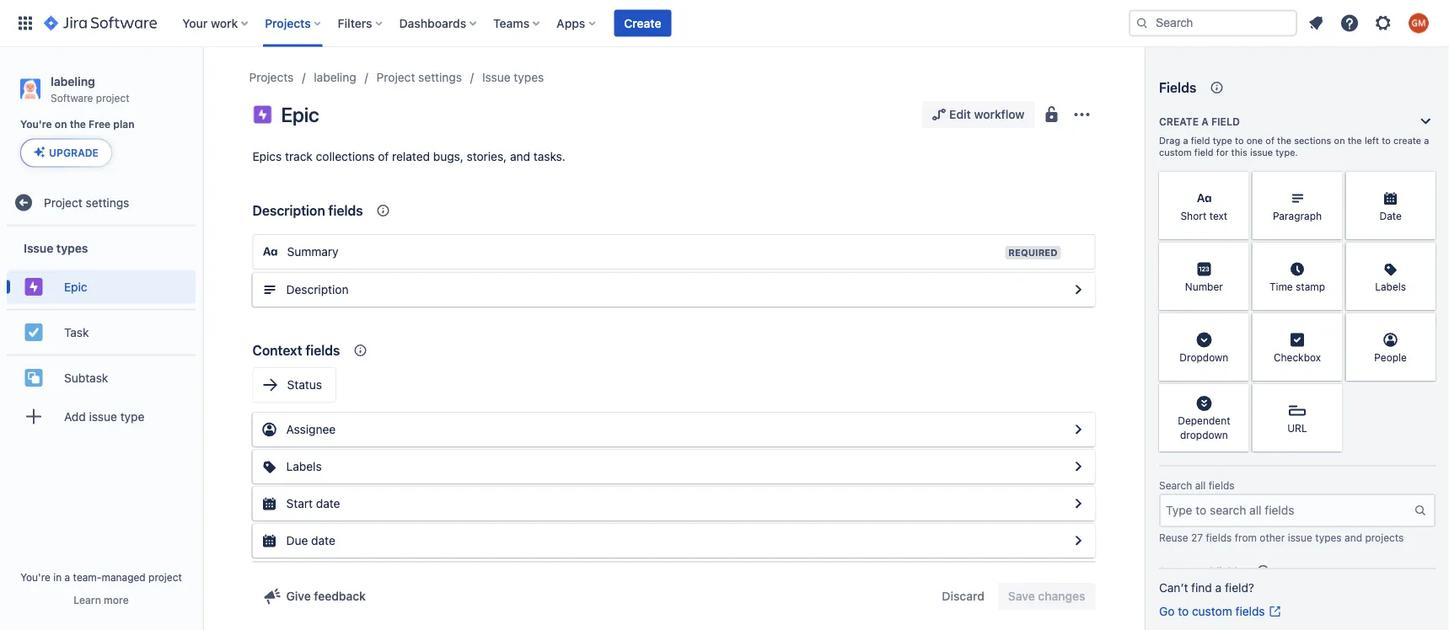 Task type: vqa. For each thing, say whether or not it's contained in the screenshot.
the topmost custom
yes



Task type: locate. For each thing, give the bounding box(es) containing it.
the up type.
[[1278, 135, 1292, 146]]

1 vertical spatial labels
[[286, 460, 322, 474]]

for
[[1217, 147, 1229, 158]]

0 vertical spatial issue types
[[482, 70, 544, 84]]

epics track collections of related bugs, stories, and tasks.
[[253, 150, 566, 164]]

create right apps dropdown button
[[624, 16, 662, 30]]

open field configuration image inside "description" button
[[1069, 280, 1089, 300]]

more information about the context fields image
[[373, 201, 394, 221], [350, 341, 371, 361]]

1 horizontal spatial more information about the context fields image
[[373, 201, 394, 221]]

project settings down dashboards
[[377, 70, 462, 84]]

project down upgrade button
[[44, 196, 82, 210]]

1 horizontal spatial settings
[[419, 70, 462, 84]]

your
[[182, 16, 208, 30]]

1 horizontal spatial labeling
[[314, 70, 356, 84]]

go
[[1160, 605, 1175, 619]]

more information image up stamp
[[1321, 245, 1341, 265]]

1 vertical spatial issue
[[89, 410, 117, 424]]

description down summary
[[286, 283, 349, 297]]

go to custom fields link
[[1160, 604, 1283, 621]]

type inside drag a field type to one of the sections on the left to create a custom field for this issue type.
[[1213, 135, 1233, 146]]

1 vertical spatial and
[[1345, 532, 1363, 544]]

and
[[510, 150, 531, 164], [1345, 532, 1363, 544]]

1 horizontal spatial issue
[[1251, 147, 1274, 158]]

types
[[514, 70, 544, 84], [56, 241, 88, 255], [1316, 532, 1342, 544]]

subtask
[[64, 371, 108, 385]]

issue inside drag a field type to one of the sections on the left to create a custom field for this issue type.
[[1251, 147, 1274, 158]]

1 vertical spatial custom
[[1193, 605, 1233, 619]]

people
[[1375, 352, 1408, 363]]

the left free at top
[[70, 119, 86, 130]]

of right one
[[1266, 135, 1275, 146]]

0 horizontal spatial on
[[55, 119, 67, 130]]

1 vertical spatial field
[[1191, 135, 1211, 146]]

labeling up software
[[51, 74, 95, 88]]

edit workflow
[[950, 108, 1025, 121]]

1 horizontal spatial of
[[1266, 135, 1275, 146]]

issue up epic group
[[24, 241, 53, 255]]

0 vertical spatial custom
[[1160, 147, 1192, 158]]

drag a field type to one of the sections on the left to create a custom field for this issue type.
[[1160, 135, 1430, 158]]

0 vertical spatial project
[[96, 92, 130, 104]]

give feedback button
[[253, 584, 376, 611]]

1 vertical spatial project settings link
[[7, 186, 196, 220]]

epic right issue type icon
[[281, 103, 319, 127]]

0 horizontal spatial epic
[[64, 280, 87, 294]]

types down type to search all fields text box
[[1316, 532, 1342, 544]]

project settings inside project settings link
[[44, 196, 129, 210]]

projects
[[265, 16, 311, 30], [249, 70, 294, 84]]

0 vertical spatial create
[[624, 16, 662, 30]]

types for issue types link
[[514, 70, 544, 84]]

0 vertical spatial you're
[[20, 119, 52, 130]]

custom down can't find a field?
[[1193, 605, 1233, 619]]

1 horizontal spatial labels
[[1376, 281, 1407, 293]]

the
[[70, 119, 86, 130], [1278, 135, 1292, 146], [1348, 135, 1363, 146]]

1 vertical spatial issue types
[[24, 241, 88, 255]]

custom inside drag a field type to one of the sections on the left to create a custom field for this issue type.
[[1160, 147, 1192, 158]]

primary element
[[10, 0, 1129, 47]]

type up the for
[[1213, 135, 1233, 146]]

project right "labeling" link
[[377, 70, 415, 84]]

projects for "projects" link
[[249, 70, 294, 84]]

labeling link
[[314, 67, 356, 88]]

0 vertical spatial type
[[1213, 135, 1233, 146]]

more information image
[[1228, 245, 1248, 265], [1414, 245, 1435, 265], [1228, 315, 1248, 336], [1414, 315, 1435, 336]]

create
[[1394, 135, 1422, 146]]

to right left
[[1383, 135, 1392, 146]]

time stamp
[[1270, 281, 1326, 293]]

1 vertical spatial project
[[148, 572, 182, 584]]

issue
[[482, 70, 511, 84], [24, 241, 53, 255]]

1 horizontal spatial issue types
[[482, 70, 544, 84]]

0 vertical spatial settings
[[419, 70, 462, 84]]

open field configuration image
[[1069, 457, 1089, 477], [1069, 494, 1089, 514]]

project settings link
[[377, 67, 462, 88], [7, 186, 196, 220]]

1 horizontal spatial project settings
[[377, 70, 462, 84]]

create for create
[[624, 16, 662, 30]]

issue types up epic group
[[24, 241, 88, 255]]

1 vertical spatial project
[[44, 196, 82, 210]]

0 horizontal spatial types
[[56, 241, 88, 255]]

and left "tasks."
[[510, 150, 531, 164]]

project settings link down dashboards
[[377, 67, 462, 88]]

project
[[377, 70, 415, 84], [44, 196, 82, 210]]

1 vertical spatial more information about the context fields image
[[350, 341, 371, 361]]

1 you're from the top
[[20, 119, 52, 130]]

to right go
[[1178, 605, 1189, 619]]

project settings
[[377, 70, 462, 84], [44, 196, 129, 210]]

edit workflow button
[[923, 101, 1035, 128]]

more information about the context fields image right context fields
[[350, 341, 371, 361]]

open field configuration image inside due date button
[[1069, 531, 1089, 552]]

fields up status
[[306, 343, 340, 359]]

1 horizontal spatial issue
[[482, 70, 511, 84]]

more information image up dependent
[[1228, 386, 1248, 407]]

0 horizontal spatial issue
[[89, 410, 117, 424]]

0 vertical spatial description
[[253, 203, 325, 219]]

short text
[[1181, 210, 1228, 222]]

types for group containing issue types
[[56, 241, 88, 255]]

projects
[[1366, 532, 1405, 544]]

type down subtask link on the bottom left of page
[[120, 410, 145, 424]]

0 horizontal spatial project settings
[[44, 196, 129, 210]]

0 vertical spatial project
[[377, 70, 415, 84]]

time
[[1270, 281, 1294, 293]]

0 vertical spatial field
[[1212, 116, 1241, 127]]

suggested fields
[[1160, 566, 1244, 578]]

3 open field configuration image from the top
[[1069, 531, 1089, 552]]

create up drag
[[1160, 116, 1199, 127]]

0 horizontal spatial and
[[510, 150, 531, 164]]

discard
[[942, 590, 985, 604]]

of left related
[[378, 150, 389, 164]]

0 vertical spatial open field configuration image
[[1069, 457, 1089, 477]]

context fields
[[253, 343, 340, 359]]

2 open field configuration image from the top
[[1069, 420, 1089, 440]]

1 vertical spatial open field configuration image
[[1069, 420, 1089, 440]]

field for drag
[[1191, 135, 1211, 146]]

0 vertical spatial projects
[[265, 16, 311, 30]]

more information about the context fields image down epics track collections of related bugs, stories, and tasks.
[[373, 201, 394, 221]]

issue types link
[[482, 67, 544, 88]]

issue types down teams popup button
[[482, 70, 544, 84]]

all
[[1196, 480, 1206, 492]]

on up upgrade button
[[55, 119, 67, 130]]

date inside button
[[311, 534, 336, 548]]

2 horizontal spatial issue
[[1288, 532, 1313, 544]]

search image
[[1136, 16, 1150, 30]]

2 vertical spatial field
[[1195, 147, 1214, 158]]

banner
[[0, 0, 1450, 47]]

0 vertical spatial issue
[[1251, 147, 1274, 158]]

types up epic group
[[56, 241, 88, 255]]

0 horizontal spatial issue types
[[24, 241, 88, 255]]

open field configuration image
[[1069, 280, 1089, 300], [1069, 420, 1089, 440], [1069, 531, 1089, 552]]

1 vertical spatial create
[[1160, 116, 1199, 127]]

related
[[392, 150, 430, 164]]

0 horizontal spatial more information about the context fields image
[[350, 341, 371, 361]]

group containing issue types
[[7, 226, 196, 444]]

open field configuration image for labels
[[1069, 457, 1089, 477]]

plan
[[113, 119, 135, 130]]

1 horizontal spatial and
[[1345, 532, 1363, 544]]

date inside button
[[316, 497, 340, 511]]

date right due
[[311, 534, 336, 548]]

your work
[[182, 16, 238, 30]]

track
[[285, 150, 313, 164]]

labeling inside "labeling software project"
[[51, 74, 95, 88]]

project inside "labeling software project"
[[96, 92, 130, 104]]

fields right all
[[1209, 480, 1235, 492]]

projects up issue type icon
[[249, 70, 294, 84]]

types down teams popup button
[[514, 70, 544, 84]]

1 horizontal spatial to
[[1236, 135, 1245, 146]]

on right sections
[[1335, 135, 1346, 146]]

1 vertical spatial epic
[[64, 280, 87, 294]]

and for stories,
[[510, 150, 531, 164]]

you're for you're in a team-managed project
[[20, 572, 51, 584]]

1 vertical spatial open field configuration image
[[1069, 494, 1089, 514]]

subtask link
[[7, 361, 196, 395]]

add issue type
[[64, 410, 145, 424]]

2 vertical spatial types
[[1316, 532, 1342, 544]]

epics
[[253, 150, 282, 164]]

sidebar navigation image
[[184, 67, 221, 101]]

project up plan
[[96, 92, 130, 104]]

fields up summary
[[329, 203, 363, 219]]

the left left
[[1348, 135, 1363, 146]]

open field configuration image for due date
[[1069, 531, 1089, 552]]

assignee
[[286, 423, 336, 437]]

open field configuration image inside labels button
[[1069, 457, 1089, 477]]

learn
[[74, 595, 101, 606]]

1 vertical spatial project settings
[[44, 196, 129, 210]]

types inside group
[[56, 241, 88, 255]]

labeling down filters
[[314, 70, 356, 84]]

issue right add
[[89, 410, 117, 424]]

open field configuration image for assignee
[[1069, 420, 1089, 440]]

settings down dashboards popup button
[[419, 70, 462, 84]]

0 horizontal spatial of
[[378, 150, 389, 164]]

0 vertical spatial open field configuration image
[[1069, 280, 1089, 300]]

you're up upgrade button
[[20, 119, 52, 130]]

1 vertical spatial of
[[378, 150, 389, 164]]

paragraph
[[1274, 210, 1323, 222]]

you're
[[20, 119, 52, 130], [20, 572, 51, 584]]

on inside drag a field type to one of the sections on the left to create a custom field for this issue type.
[[1335, 135, 1346, 146]]

0 vertical spatial epic
[[281, 103, 319, 127]]

more information image for people
[[1414, 315, 1435, 336]]

appswitcher icon image
[[15, 13, 35, 33]]

field
[[1212, 116, 1241, 127], [1191, 135, 1211, 146], [1195, 147, 1214, 158]]

1 open field configuration image from the top
[[1069, 280, 1089, 300]]

issue down one
[[1251, 147, 1274, 158]]

custom
[[1160, 147, 1192, 158], [1193, 605, 1233, 619]]

labels button
[[253, 450, 1096, 484]]

0 horizontal spatial type
[[120, 410, 145, 424]]

epic group
[[7, 265, 196, 309]]

1 vertical spatial projects
[[249, 70, 294, 84]]

to up 'this'
[[1236, 135, 1245, 146]]

project settings down 'upgrade'
[[44, 196, 129, 210]]

labels
[[1376, 281, 1407, 293], [286, 460, 322, 474]]

field left the for
[[1195, 147, 1214, 158]]

date for due date
[[311, 534, 336, 548]]

custom down drag
[[1160, 147, 1192, 158]]

issue down "teams"
[[482, 70, 511, 84]]

projects for "projects" dropdown button
[[265, 16, 311, 30]]

2 you're from the top
[[20, 572, 51, 584]]

1 horizontal spatial types
[[514, 70, 544, 84]]

stories,
[[467, 150, 507, 164]]

and for types
[[1345, 532, 1363, 544]]

of inside drag a field type to one of the sections on the left to create a custom field for this issue type.
[[1266, 135, 1275, 146]]

you're for you're on the free plan
[[20, 119, 52, 130]]

more information image
[[1228, 174, 1248, 194], [1321, 174, 1341, 194], [1414, 174, 1435, 194], [1321, 245, 1341, 265], [1321, 315, 1341, 336], [1228, 386, 1248, 407]]

and left 'projects'
[[1345, 532, 1363, 544]]

settings down 'upgrade'
[[86, 196, 129, 210]]

labels down "date"
[[1376, 281, 1407, 293]]

more information image for dependent dropdown
[[1228, 386, 1248, 407]]

0 vertical spatial on
[[55, 119, 67, 130]]

0 vertical spatial and
[[510, 150, 531, 164]]

date for start date
[[316, 497, 340, 511]]

2 open field configuration image from the top
[[1069, 494, 1089, 514]]

0 horizontal spatial create
[[624, 16, 662, 30]]

fields right 27
[[1207, 532, 1233, 544]]

1 vertical spatial description
[[286, 283, 349, 297]]

0 vertical spatial project settings
[[377, 70, 462, 84]]

date right start
[[316, 497, 340, 511]]

open field configuration image inside the "start date" button
[[1069, 494, 1089, 514]]

type.
[[1276, 147, 1299, 158]]

to
[[1236, 135, 1245, 146], [1383, 135, 1392, 146], [1178, 605, 1189, 619]]

create inside button
[[624, 16, 662, 30]]

open field configuration image inside assignee button
[[1069, 420, 1089, 440]]

0 horizontal spatial issue
[[24, 241, 53, 255]]

edit
[[950, 108, 971, 121]]

left
[[1365, 135, 1380, 146]]

give feedback
[[286, 590, 366, 604]]

projects up "projects" link
[[265, 16, 311, 30]]

1 open field configuration image from the top
[[1069, 457, 1089, 477]]

create
[[624, 16, 662, 30], [1160, 116, 1199, 127]]

date
[[316, 497, 340, 511], [311, 534, 336, 548]]

0 horizontal spatial project
[[96, 92, 130, 104]]

1 vertical spatial type
[[120, 410, 145, 424]]

1 horizontal spatial create
[[1160, 116, 1199, 127]]

epic up task
[[64, 280, 87, 294]]

more information image for paragraph
[[1321, 174, 1341, 194]]

more information image down 'this'
[[1228, 174, 1248, 194]]

feedback
[[314, 590, 366, 604]]

tasks.
[[534, 150, 566, 164]]

1 vertical spatial you're
[[20, 572, 51, 584]]

epic
[[281, 103, 319, 127], [64, 280, 87, 294]]

description up summary
[[253, 203, 325, 219]]

description inside button
[[286, 283, 349, 297]]

0 vertical spatial more information about the context fields image
[[373, 201, 394, 221]]

due
[[286, 534, 308, 548]]

upgrade button
[[21, 139, 111, 166]]

1 vertical spatial settings
[[86, 196, 129, 210]]

0 horizontal spatial project
[[44, 196, 82, 210]]

0 vertical spatial of
[[1266, 135, 1275, 146]]

apps button
[[552, 10, 602, 37]]

project settings link down 'upgrade'
[[7, 186, 196, 220]]

more information image for dropdown
[[1228, 315, 1248, 336]]

2 horizontal spatial types
[[1316, 532, 1342, 544]]

more information image down create
[[1414, 174, 1435, 194]]

jira software image
[[44, 13, 157, 33], [44, 13, 157, 33]]

of
[[1266, 135, 1275, 146], [378, 150, 389, 164]]

1 vertical spatial date
[[311, 534, 336, 548]]

labels up start
[[286, 460, 322, 474]]

projects button
[[260, 10, 328, 37]]

you're left in
[[20, 572, 51, 584]]

1 horizontal spatial type
[[1213, 135, 1233, 146]]

0 vertical spatial date
[[316, 497, 340, 511]]

add issue type image
[[24, 407, 44, 427]]

project right managed
[[148, 572, 182, 584]]

reuse
[[1160, 532, 1189, 544]]

open field configuration image for start date
[[1069, 494, 1089, 514]]

1 vertical spatial on
[[1335, 135, 1346, 146]]

start date
[[286, 497, 340, 511]]

0 horizontal spatial labels
[[286, 460, 322, 474]]

field down create a field in the top of the page
[[1191, 135, 1211, 146]]

2 vertical spatial issue
[[1288, 532, 1313, 544]]

start date button
[[253, 488, 1096, 521]]

group
[[7, 226, 196, 444]]

description
[[253, 203, 325, 219], [286, 283, 349, 297]]

issue
[[1251, 147, 1274, 158], [89, 410, 117, 424], [1288, 532, 1313, 544]]

this link will be opened in a new tab image
[[1269, 606, 1283, 619]]

projects inside dropdown button
[[265, 16, 311, 30]]

more information about the fields image
[[1207, 78, 1227, 98]]

on
[[55, 119, 67, 130], [1335, 135, 1346, 146]]

2 horizontal spatial the
[[1348, 135, 1363, 146]]

type inside button
[[120, 410, 145, 424]]

0 vertical spatial types
[[514, 70, 544, 84]]

1 vertical spatial types
[[56, 241, 88, 255]]

issue right "other"
[[1288, 532, 1313, 544]]

0 horizontal spatial labeling
[[51, 74, 95, 88]]

more information image down stamp
[[1321, 315, 1341, 336]]

field up the for
[[1212, 116, 1241, 127]]

1 horizontal spatial project settings link
[[377, 67, 462, 88]]

1 horizontal spatial on
[[1335, 135, 1346, 146]]

settings
[[419, 70, 462, 84], [86, 196, 129, 210]]

2 vertical spatial open field configuration image
[[1069, 531, 1089, 552]]

more information image up paragraph
[[1321, 174, 1341, 194]]

discard button
[[932, 584, 995, 611]]



Task type: describe. For each thing, give the bounding box(es) containing it.
from
[[1235, 532, 1258, 544]]

dashboards
[[399, 16, 467, 30]]

dropdown
[[1181, 430, 1229, 442]]

start
[[286, 497, 313, 511]]

checkbox
[[1274, 352, 1322, 363]]

more information image for labels
[[1414, 245, 1435, 265]]

short
[[1181, 210, 1207, 222]]

date
[[1380, 210, 1403, 222]]

dependent dropdown
[[1178, 415, 1231, 442]]

teams
[[494, 16, 530, 30]]

field?
[[1226, 582, 1255, 595]]

projects link
[[249, 67, 294, 88]]

a right find
[[1216, 582, 1222, 595]]

0 vertical spatial issue
[[482, 70, 511, 84]]

labels inside labels button
[[286, 460, 322, 474]]

text
[[1210, 210, 1228, 222]]

help image
[[1340, 13, 1360, 33]]

open field configuration image for description
[[1069, 280, 1089, 300]]

epic inside group
[[64, 280, 87, 294]]

description button
[[253, 273, 1096, 307]]

a right create
[[1425, 135, 1430, 146]]

software
[[51, 92, 93, 104]]

0 horizontal spatial to
[[1178, 605, 1189, 619]]

more information image for checkbox
[[1321, 315, 1341, 336]]

collections
[[316, 150, 375, 164]]

your work button
[[177, 10, 255, 37]]

apps
[[557, 16, 586, 30]]

workflow
[[975, 108, 1025, 121]]

required
[[1009, 248, 1058, 259]]

0 horizontal spatial settings
[[86, 196, 129, 210]]

more information about the context fields image for context fields
[[350, 341, 371, 361]]

task link
[[7, 316, 196, 349]]

dropdown
[[1180, 352, 1229, 363]]

more information about the context fields image for description fields
[[373, 201, 394, 221]]

add issue type button
[[7, 400, 196, 434]]

Search field
[[1129, 10, 1298, 37]]

labeling software project
[[51, 74, 130, 104]]

labeling for labeling
[[314, 70, 356, 84]]

team-
[[73, 572, 102, 584]]

other
[[1260, 532, 1286, 544]]

due date
[[286, 534, 336, 548]]

summary
[[287, 245, 339, 259]]

issue type icon image
[[253, 105, 273, 125]]

suggested
[[1160, 566, 1213, 578]]

27
[[1192, 532, 1204, 544]]

find
[[1192, 582, 1213, 595]]

description for description fields
[[253, 203, 325, 219]]

settings image
[[1374, 13, 1394, 33]]

one
[[1247, 135, 1264, 146]]

learn more
[[74, 595, 129, 606]]

more
[[104, 595, 129, 606]]

create a field
[[1160, 116, 1241, 127]]

bugs,
[[433, 150, 464, 164]]

more information image for number
[[1228, 245, 1248, 265]]

you're in a team-managed project
[[20, 572, 182, 584]]

0 vertical spatial labels
[[1376, 281, 1407, 293]]

banner containing your work
[[0, 0, 1450, 47]]

a right drag
[[1184, 135, 1189, 146]]

give
[[286, 590, 311, 604]]

teams button
[[488, 10, 547, 37]]

fields left the this link will be opened in a new tab icon
[[1236, 605, 1266, 619]]

more options image
[[1072, 105, 1093, 125]]

upgrade
[[49, 147, 99, 159]]

task
[[64, 326, 89, 339]]

can't
[[1160, 582, 1189, 595]]

your profile and settings image
[[1409, 13, 1430, 33]]

search
[[1160, 480, 1193, 492]]

more information image for time stamp
[[1321, 245, 1341, 265]]

fields up the field?
[[1216, 566, 1244, 578]]

status
[[287, 378, 322, 392]]

Type to search all fields text field
[[1161, 496, 1414, 526]]

1 horizontal spatial the
[[1278, 135, 1292, 146]]

1 horizontal spatial project
[[377, 70, 415, 84]]

stamp
[[1296, 281, 1326, 293]]

go to custom fields
[[1160, 605, 1266, 619]]

a down more information about the fields image
[[1202, 116, 1209, 127]]

labeling for labeling software project
[[51, 74, 95, 88]]

in
[[53, 572, 62, 584]]

0 vertical spatial project settings link
[[377, 67, 462, 88]]

work
[[211, 16, 238, 30]]

issue inside button
[[89, 410, 117, 424]]

a right in
[[65, 572, 70, 584]]

drag
[[1160, 135, 1181, 146]]

field for create
[[1212, 116, 1241, 127]]

you're on the free plan
[[20, 119, 135, 130]]

1 vertical spatial issue
[[24, 241, 53, 255]]

dependent
[[1178, 415, 1231, 427]]

more information image for date
[[1414, 174, 1435, 194]]

managed
[[102, 572, 146, 584]]

learn more button
[[74, 594, 129, 607]]

0 horizontal spatial the
[[70, 119, 86, 130]]

description fields
[[253, 203, 363, 219]]

0 horizontal spatial project settings link
[[7, 186, 196, 220]]

filters button
[[333, 10, 389, 37]]

create for create a field
[[1160, 116, 1199, 127]]

1 horizontal spatial epic
[[281, 103, 319, 127]]

epic link
[[7, 270, 196, 304]]

dashboards button
[[394, 10, 483, 37]]

this
[[1232, 147, 1248, 158]]

context
[[253, 343, 302, 359]]

search all fields
[[1160, 480, 1235, 492]]

more information about the suggested fields image
[[1254, 562, 1274, 582]]

fields
[[1160, 80, 1197, 96]]

filters
[[338, 16, 372, 30]]

1 horizontal spatial project
[[148, 572, 182, 584]]

reuse 27 fields from other issue types and projects
[[1160, 532, 1405, 544]]

number
[[1186, 281, 1224, 293]]

url
[[1288, 423, 1308, 434]]

no restrictions image
[[1042, 105, 1062, 125]]

more information image for short text
[[1228, 174, 1248, 194]]

description for description
[[286, 283, 349, 297]]

assignee button
[[253, 413, 1096, 447]]

notifications image
[[1306, 13, 1327, 33]]

create button
[[614, 10, 672, 37]]

2 horizontal spatial to
[[1383, 135, 1392, 146]]



